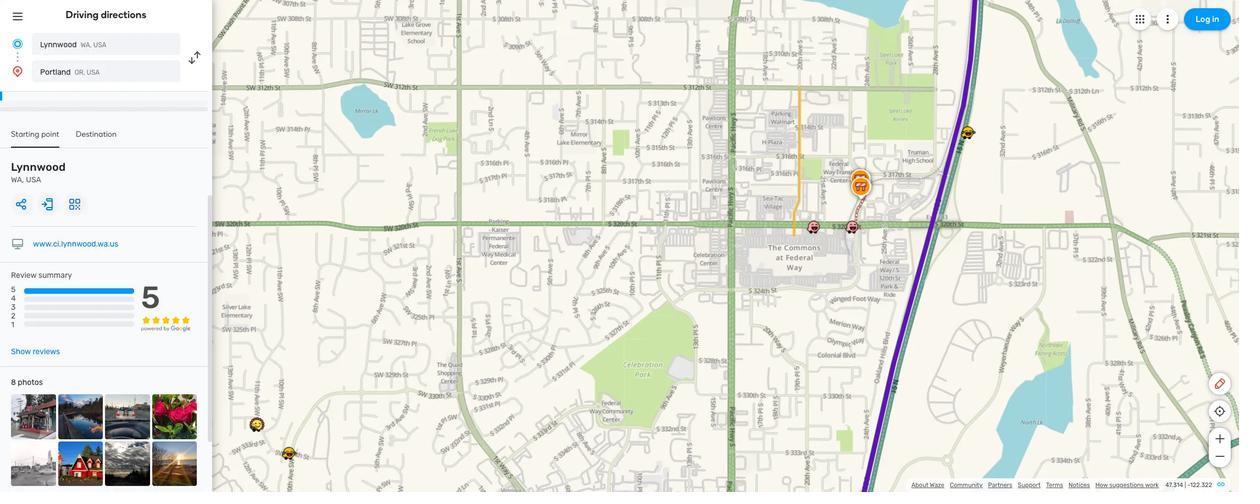 Task type: vqa. For each thing, say whether or not it's contained in the screenshot.
I- corresponding to 33 min
no



Task type: describe. For each thing, give the bounding box(es) containing it.
5 for 5 4 3 2 1
[[11, 286, 16, 295]]

photos
[[18, 379, 43, 388]]

1 vertical spatial lynnwood wa, usa
[[11, 161, 66, 185]]

0 horizontal spatial wa,
[[11, 175, 24, 185]]

community link
[[951, 482, 983, 490]]

computer image
[[11, 238, 24, 251]]

|
[[1185, 482, 1187, 490]]

show
[[11, 348, 31, 357]]

0 vertical spatial lynnwood wa, usa
[[40, 40, 107, 50]]

about
[[912, 482, 929, 490]]

1
[[11, 321, 14, 330]]

portland
[[40, 68, 71, 77]]

0 vertical spatial lynnwood
[[40, 40, 77, 50]]

zoom in image
[[1214, 433, 1228, 446]]

partners link
[[989, 482, 1013, 490]]

190.1 miles
[[31, 84, 69, 91]]

location image
[[11, 65, 24, 78]]

2 vertical spatial usa
[[26, 175, 41, 185]]

suggestions
[[1110, 482, 1145, 490]]

terms
[[1047, 482, 1064, 490]]

partners
[[989, 482, 1013, 490]]

directions
[[101, 9, 147, 21]]

review
[[11, 271, 37, 281]]

link image
[[1217, 481, 1226, 490]]

destination
[[76, 130, 117, 139]]

47.314 | -122.322
[[1166, 482, 1213, 490]]

driving directions
[[66, 9, 147, 21]]

waze
[[931, 482, 945, 490]]

-
[[1188, 482, 1191, 490]]

show reviews
[[11, 348, 60, 357]]

122.322
[[1191, 482, 1213, 490]]

starting point button
[[11, 130, 59, 148]]

0 vertical spatial wa,
[[81, 41, 92, 49]]

community
[[951, 482, 983, 490]]

image 6 of lynnwood, lynnwood image
[[58, 442, 103, 487]]

www.ci.lynnwood.wa.us link
[[33, 240, 118, 249]]

how suggestions work link
[[1096, 482, 1160, 490]]

zoom out image
[[1214, 451, 1228, 464]]

2
[[11, 312, 16, 321]]

notices
[[1069, 482, 1091, 490]]

notices link
[[1069, 482, 1091, 490]]



Task type: locate. For each thing, give the bounding box(es) containing it.
usa
[[93, 41, 107, 49], [87, 69, 100, 76], [26, 175, 41, 185]]

summary
[[38, 271, 72, 281]]

1 vertical spatial usa
[[87, 69, 100, 76]]

3
[[11, 303, 16, 313]]

wa, up or,
[[81, 41, 92, 49]]

destination button
[[76, 130, 117, 147]]

lynnwood wa, usa down starting point 'button'
[[11, 161, 66, 185]]

lynnwood down starting point 'button'
[[11, 161, 66, 174]]

5 for 5
[[141, 280, 160, 316]]

usa down "driving directions"
[[93, 41, 107, 49]]

terms link
[[1047, 482, 1064, 490]]

www.ci.lynnwood.wa.us
[[33, 240, 118, 249]]

1 horizontal spatial 5
[[141, 280, 160, 316]]

lynnwood
[[40, 40, 77, 50], [11, 161, 66, 174]]

image 7 of lynnwood, lynnwood image
[[105, 442, 150, 487]]

portland or, usa
[[40, 68, 100, 77]]

image 3 of lynnwood, lynnwood image
[[105, 395, 150, 440]]

miles
[[49, 84, 69, 91]]

wa, down starting point 'button'
[[11, 175, 24, 185]]

1 horizontal spatial wa,
[[81, 41, 92, 49]]

lynnwood wa, usa
[[40, 40, 107, 50], [11, 161, 66, 185]]

8 photos
[[11, 379, 43, 388]]

8
[[11, 379, 16, 388]]

image 2 of lynnwood, lynnwood image
[[58, 395, 103, 440]]

how
[[1096, 482, 1109, 490]]

support link
[[1019, 482, 1041, 490]]

lynnwood wa, usa up portland or, usa on the top of page
[[40, 40, 107, 50]]

47.314
[[1166, 482, 1184, 490]]

current location image
[[11, 37, 24, 51]]

0 horizontal spatial 5
[[11, 286, 16, 295]]

point
[[41, 130, 59, 139]]

driving
[[66, 9, 99, 21]]

or,
[[75, 69, 85, 76]]

image 8 of lynnwood, lynnwood image
[[152, 442, 197, 487]]

support
[[1019, 482, 1041, 490]]

about waze community partners support terms notices how suggestions work
[[912, 482, 1160, 490]]

5 inside 5 4 3 2 1
[[11, 286, 16, 295]]

reviews
[[33, 348, 60, 357]]

0 vertical spatial usa
[[93, 41, 107, 49]]

1 vertical spatial wa,
[[11, 175, 24, 185]]

usa right or,
[[87, 69, 100, 76]]

image 4 of lynnwood, lynnwood image
[[152, 395, 197, 440]]

5
[[141, 280, 160, 316], [11, 286, 16, 295]]

about waze link
[[912, 482, 945, 490]]

usa inside portland or, usa
[[87, 69, 100, 76]]

4
[[11, 294, 16, 304]]

work
[[1146, 482, 1160, 490]]

pencil image
[[1214, 378, 1227, 391]]

image 1 of lynnwood, lynnwood image
[[11, 395, 56, 440]]

review summary
[[11, 271, 72, 281]]

image 5 of lynnwood, lynnwood image
[[11, 442, 56, 487]]

wa,
[[81, 41, 92, 49], [11, 175, 24, 185]]

190.1
[[31, 84, 47, 91]]

starting
[[11, 130, 39, 139]]

5 4 3 2 1
[[11, 286, 16, 330]]

starting point
[[11, 130, 59, 139]]

usa down starting point 'button'
[[26, 175, 41, 185]]

lynnwood up the portland
[[40, 40, 77, 50]]

1 vertical spatial lynnwood
[[11, 161, 66, 174]]



